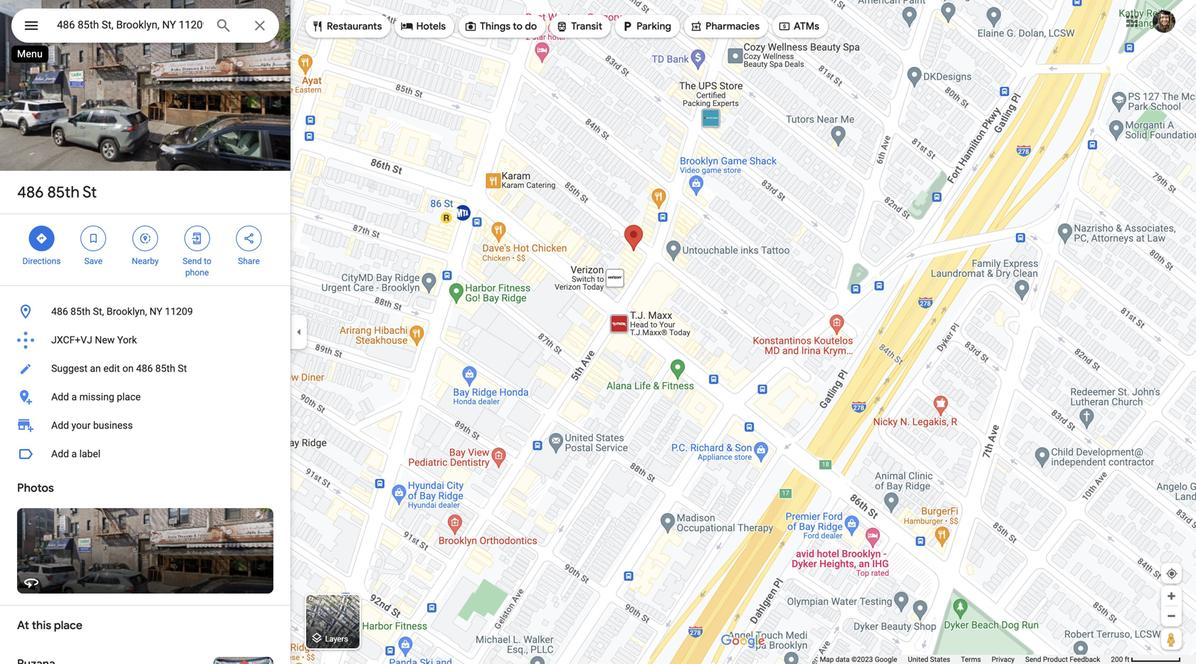 Task type: describe. For each thing, give the bounding box(es) containing it.
privacy button
[[992, 655, 1015, 664]]


[[311, 19, 324, 34]]

jxcf+vj new york
[[51, 334, 137, 346]]

suggest an edit on 486 85th st button
[[0, 355, 291, 383]]

product
[[1043, 655, 1068, 664]]


[[690, 19, 703, 34]]


[[139, 231, 152, 246]]

things
[[480, 20, 511, 33]]

on
[[122, 363, 134, 375]]

this
[[32, 618, 51, 633]]

add your business
[[51, 420, 133, 431]]


[[401, 19, 413, 34]]

add your business link
[[0, 412, 291, 440]]

united
[[908, 655, 928, 664]]

0 horizontal spatial st
[[83, 182, 97, 202]]

collapse side panel image
[[291, 324, 307, 340]]

to inside  things to do
[[513, 20, 523, 33]]

photos
[[17, 481, 54, 496]]

zoom in image
[[1166, 591, 1177, 602]]

 atms
[[778, 19, 819, 34]]

show your location image
[[1166, 567, 1178, 580]]

transit
[[571, 20, 602, 33]]


[[556, 19, 568, 34]]

11209
[[165, 306, 193, 318]]

restaurants
[[327, 20, 382, 33]]

save
[[84, 256, 103, 266]]

©2023
[[852, 655, 873, 664]]

do
[[525, 20, 537, 33]]

 parking
[[621, 19, 671, 34]]

jxcf+vj new york button
[[0, 326, 291, 355]]

google account: giulia masi  
(giulia.masi@adept.ai) image
[[1153, 10, 1176, 33]]

united states button
[[908, 655, 950, 664]]

85th for st,
[[71, 306, 90, 318]]

suggest
[[51, 363, 88, 375]]

none field inside 486 85th st, brooklyn, ny 11209 field
[[57, 16, 204, 33]]

missing
[[79, 391, 114, 403]]

to inside send to phone
[[204, 256, 211, 266]]

 restaurants
[[311, 19, 382, 34]]

add a label
[[51, 448, 101, 460]]

data
[[836, 655, 850, 664]]

send for send to phone
[[183, 256, 202, 266]]

share
[[238, 256, 260, 266]]

200 ft
[[1111, 655, 1130, 664]]

add a missing place button
[[0, 383, 291, 412]]

 hotels
[[401, 19, 446, 34]]

add for add a label
[[51, 448, 69, 460]]

 pharmacies
[[690, 19, 760, 34]]

486 inside button
[[136, 363, 153, 375]]

privacy
[[992, 655, 1015, 664]]

a for missing
[[71, 391, 77, 403]]

add a label button
[[0, 440, 291, 469]]

map
[[820, 655, 834, 664]]

add for add your business
[[51, 420, 69, 431]]


[[778, 19, 791, 34]]

85th for st
[[47, 182, 79, 202]]

hotels
[[416, 20, 446, 33]]

google maps element
[[0, 0, 1196, 664]]

business
[[93, 420, 133, 431]]


[[243, 231, 255, 246]]

actions for 486 85th st region
[[0, 214, 291, 286]]

486 85th St, Brooklyn, NY 11209 field
[[11, 9, 279, 43]]

add a missing place
[[51, 391, 141, 403]]

nearby
[[132, 256, 159, 266]]

at
[[17, 618, 29, 633]]

brooklyn,
[[107, 306, 147, 318]]

new
[[95, 334, 115, 346]]

st,
[[93, 306, 104, 318]]

send product feedback
[[1025, 655, 1100, 664]]

st inside button
[[178, 363, 187, 375]]


[[23, 15, 40, 36]]

label
[[79, 448, 101, 460]]


[[35, 231, 48, 246]]



Task type: vqa. For each thing, say whether or not it's contained in the screenshot.


Task type: locate. For each thing, give the bounding box(es) containing it.
add
[[51, 391, 69, 403], [51, 420, 69, 431], [51, 448, 69, 460]]

a left the missing
[[71, 391, 77, 403]]

add inside add a missing place button
[[51, 391, 69, 403]]

1 vertical spatial send
[[1025, 655, 1041, 664]]

2 add from the top
[[51, 420, 69, 431]]

85th down jxcf+vj new york button
[[155, 363, 175, 375]]

1 add from the top
[[51, 391, 69, 403]]

a left "label"
[[71, 448, 77, 460]]

edit
[[103, 363, 120, 375]]

footer
[[820, 655, 1111, 664]]

1 horizontal spatial st
[[178, 363, 187, 375]]

3 add from the top
[[51, 448, 69, 460]]

to up phone
[[204, 256, 211, 266]]

1 horizontal spatial 486
[[51, 306, 68, 318]]

a inside add a missing place button
[[71, 391, 77, 403]]

a for label
[[71, 448, 77, 460]]

1 horizontal spatial send
[[1025, 655, 1041, 664]]

 transit
[[556, 19, 602, 34]]


[[621, 19, 634, 34]]

486 right on on the bottom left of page
[[136, 363, 153, 375]]

0 horizontal spatial to
[[204, 256, 211, 266]]

zoom out image
[[1166, 611, 1177, 622]]

a
[[71, 391, 77, 403], [71, 448, 77, 460]]

1 vertical spatial add
[[51, 420, 69, 431]]

terms
[[961, 655, 981, 664]]

486 inside button
[[51, 306, 68, 318]]

200 ft button
[[1111, 655, 1181, 664]]

1 vertical spatial to
[[204, 256, 211, 266]]

486 85th st
[[17, 182, 97, 202]]

atms
[[794, 20, 819, 33]]

2 a from the top
[[71, 448, 77, 460]]

1 vertical spatial a
[[71, 448, 77, 460]]

footer containing map data ©2023 google
[[820, 655, 1111, 664]]

0 vertical spatial send
[[183, 256, 202, 266]]

to
[[513, 20, 523, 33], [204, 256, 211, 266]]

0 vertical spatial 486
[[17, 182, 44, 202]]

200
[[1111, 655, 1123, 664]]


[[464, 19, 477, 34]]

2 horizontal spatial 486
[[136, 363, 153, 375]]

1 vertical spatial place
[[54, 618, 82, 633]]

1 vertical spatial st
[[178, 363, 187, 375]]

0 vertical spatial place
[[117, 391, 141, 403]]

feedback
[[1070, 655, 1100, 664]]

terms button
[[961, 655, 981, 664]]

place right this on the bottom left of the page
[[54, 618, 82, 633]]

 button
[[11, 9, 51, 46]]

85th left st,
[[71, 306, 90, 318]]

footer inside google maps element
[[820, 655, 1111, 664]]

an
[[90, 363, 101, 375]]

send up phone
[[183, 256, 202, 266]]

to left do
[[513, 20, 523, 33]]

at this place
[[17, 618, 82, 633]]

1 horizontal spatial to
[[513, 20, 523, 33]]

1 horizontal spatial place
[[117, 391, 141, 403]]

st
[[83, 182, 97, 202], [178, 363, 187, 375]]

directions
[[22, 256, 61, 266]]

jxcf+vj
[[51, 334, 92, 346]]

85th inside suggest an edit on 486 85th st button
[[155, 363, 175, 375]]

486 up 
[[17, 182, 44, 202]]

0 horizontal spatial place
[[54, 618, 82, 633]]

486 up jxcf+vj in the left of the page
[[51, 306, 68, 318]]

pharmacies
[[706, 20, 760, 33]]

486 for 486 85th st, brooklyn, ny 11209
[[51, 306, 68, 318]]

add left "label"
[[51, 448, 69, 460]]

suggest an edit on 486 85th st
[[51, 363, 187, 375]]

ny
[[149, 306, 162, 318]]

states
[[930, 655, 950, 664]]

add down suggest
[[51, 391, 69, 403]]

send to phone
[[183, 256, 211, 278]]

google
[[875, 655, 897, 664]]

85th
[[47, 182, 79, 202], [71, 306, 90, 318], [155, 363, 175, 375]]

map data ©2023 google
[[820, 655, 897, 664]]

2 vertical spatial 85th
[[155, 363, 175, 375]]

486 85th st main content
[[0, 0, 291, 664]]

send product feedback button
[[1025, 655, 1100, 664]]

united states
[[908, 655, 950, 664]]

send left product
[[1025, 655, 1041, 664]]

your
[[71, 420, 91, 431]]

85th inside 486 85th st, brooklyn, ny 11209 button
[[71, 306, 90, 318]]

0 vertical spatial st
[[83, 182, 97, 202]]

phone
[[185, 268, 209, 278]]

0 horizontal spatial 486
[[17, 182, 44, 202]]

ft
[[1125, 655, 1130, 664]]

486 85th st, brooklyn, ny 11209 button
[[0, 298, 291, 326]]

2 vertical spatial 486
[[136, 363, 153, 375]]

show street view coverage image
[[1161, 629, 1182, 650]]

send inside button
[[1025, 655, 1041, 664]]

send for send product feedback
[[1025, 655, 1041, 664]]

0 vertical spatial a
[[71, 391, 77, 403]]

85th up 
[[47, 182, 79, 202]]

486 for 486 85th st
[[17, 182, 44, 202]]

add left your
[[51, 420, 69, 431]]

place down on on the bottom left of page
[[117, 391, 141, 403]]

st down jxcf+vj new york button
[[178, 363, 187, 375]]

york
[[117, 334, 137, 346]]

486 85th st, brooklyn, ny 11209
[[51, 306, 193, 318]]

0 vertical spatial to
[[513, 20, 523, 33]]


[[87, 231, 100, 246]]

1 vertical spatial 85th
[[71, 306, 90, 318]]

place
[[117, 391, 141, 403], [54, 618, 82, 633]]

0 vertical spatial add
[[51, 391, 69, 403]]

2 vertical spatial add
[[51, 448, 69, 460]]

send
[[183, 256, 202, 266], [1025, 655, 1041, 664]]

 search field
[[11, 9, 279, 46]]

place inside button
[[117, 391, 141, 403]]

1 a from the top
[[71, 391, 77, 403]]


[[191, 231, 203, 246]]

None field
[[57, 16, 204, 33]]

add inside button
[[51, 448, 69, 460]]

parking
[[637, 20, 671, 33]]

 things to do
[[464, 19, 537, 34]]

add for add a missing place
[[51, 391, 69, 403]]

send inside send to phone
[[183, 256, 202, 266]]

st up 
[[83, 182, 97, 202]]

layers
[[325, 635, 348, 644]]

486
[[17, 182, 44, 202], [51, 306, 68, 318], [136, 363, 153, 375]]

1 vertical spatial 486
[[51, 306, 68, 318]]

0 horizontal spatial send
[[183, 256, 202, 266]]

0 vertical spatial 85th
[[47, 182, 79, 202]]

a inside button
[[71, 448, 77, 460]]



